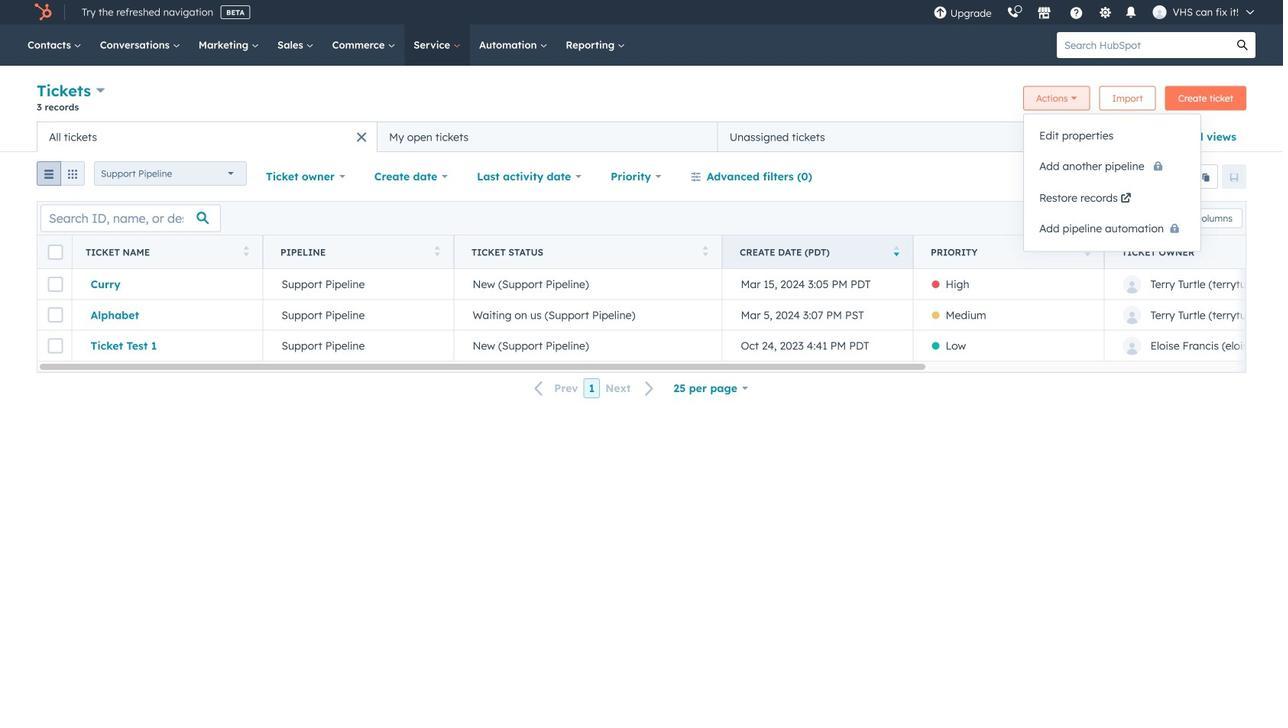 Task type: vqa. For each thing, say whether or not it's contained in the screenshot.
Search ID, name, or description search box
yes



Task type: locate. For each thing, give the bounding box(es) containing it.
2 press to sort. element from the left
[[435, 246, 440, 259]]

banner
[[37, 80, 1247, 122]]

press to sort. image for 4th press to sort. element
[[1085, 246, 1091, 257]]

3 press to sort. image from the left
[[1085, 246, 1091, 257]]

descending sort. press to sort ascending. image
[[894, 246, 900, 257]]

1 press to sort. image from the left
[[244, 246, 249, 257]]

terry turtle image
[[1154, 5, 1167, 19]]

1 press to sort. element from the left
[[244, 246, 249, 259]]

group
[[37, 161, 85, 192]]

menu
[[926, 0, 1266, 24]]

press to sort. image
[[244, 246, 249, 257], [703, 246, 709, 257], [1085, 246, 1091, 257]]

2 horizontal spatial press to sort. image
[[1085, 246, 1091, 257]]

marketplaces image
[[1038, 7, 1052, 21]]

descending sort. press to sort ascending. element
[[894, 246, 900, 259]]

1 horizontal spatial press to sort. image
[[703, 246, 709, 257]]

pagination navigation
[[526, 378, 664, 399]]

0 horizontal spatial press to sort. image
[[244, 246, 249, 257]]

press to sort. element
[[244, 246, 249, 259], [435, 246, 440, 259], [703, 246, 709, 259], [1085, 246, 1091, 259]]

2 press to sort. image from the left
[[703, 246, 709, 257]]



Task type: describe. For each thing, give the bounding box(es) containing it.
press to sort. image for 4th press to sort. element from right
[[244, 246, 249, 257]]

Search ID, name, or description search field
[[41, 205, 221, 232]]

3 press to sort. element from the left
[[703, 246, 709, 259]]

4 press to sort. element from the left
[[1085, 246, 1091, 259]]

Search HubSpot search field
[[1058, 32, 1230, 58]]

press to sort. image for third press to sort. element from the left
[[703, 246, 709, 257]]

press to sort. image
[[435, 246, 440, 257]]



